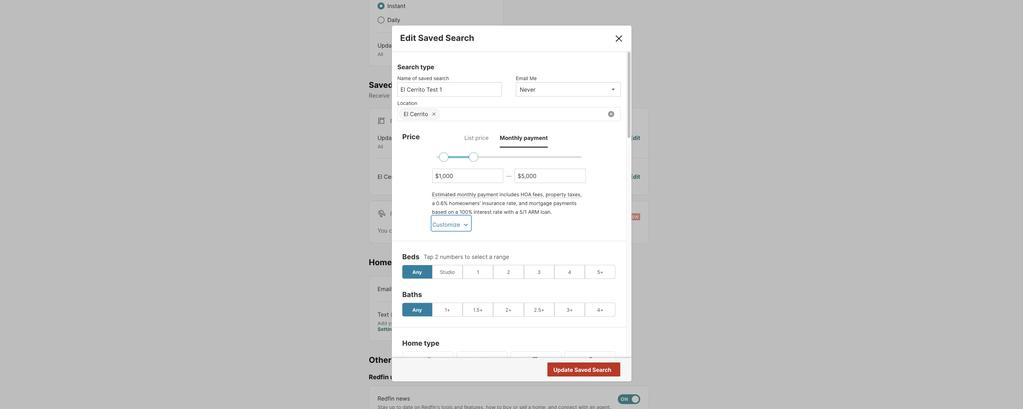 Task type: vqa. For each thing, say whether or not it's contained in the screenshot.
, a
yes



Task type: locate. For each thing, give the bounding box(es) containing it.
1 vertical spatial edit
[[630, 135, 641, 142]]

1 vertical spatial emails
[[394, 356, 419, 365]]

1 vertical spatial home
[[402, 340, 423, 348]]

1 vertical spatial 2
[[507, 269, 510, 275]]

1 horizontal spatial 1
[[477, 269, 479, 275]]

1 vertical spatial option group
[[402, 303, 616, 317]]

on down name of saved search element
[[461, 92, 468, 99]]

2 vertical spatial search
[[593, 367, 612, 374]]

homeowners'
[[449, 200, 481, 206]]

arm
[[528, 209, 539, 215]]

1 vertical spatial 1
[[477, 269, 479, 275]]

1.5+
[[473, 307, 483, 313]]

home inside edit saved search dialog
[[402, 340, 423, 348]]

Any radio
[[402, 303, 433, 317]]

2 for from the top
[[390, 211, 402, 218]]

1 horizontal spatial cerrito
[[410, 111, 428, 118]]

1 vertical spatial on
[[448, 209, 454, 215]]

monthly
[[500, 135, 523, 142]]

1 vertical spatial update types all
[[378, 135, 414, 150]]

list box
[[516, 82, 621, 97]]

0 vertical spatial based
[[443, 92, 459, 99]]

type up saved
[[421, 63, 435, 71]]

2 vertical spatial option group
[[402, 352, 616, 404]]

no left results
[[584, 367, 591, 374]]

0 horizontal spatial 1
[[417, 173, 419, 180]]

types up search type
[[399, 42, 414, 49]]

no
[[575, 173, 583, 180], [584, 367, 591, 374]]

0 vertical spatial on
[[461, 92, 468, 99]]

0 vertical spatial redfin
[[369, 374, 389, 381]]

on
[[461, 92, 468, 99], [448, 209, 454, 215]]

update down the for sale
[[378, 135, 397, 142]]

el up the for sale
[[404, 111, 409, 118]]

any up number
[[413, 307, 422, 313]]

% inside % homeowners' insurance rate, and mortgage payments based on a
[[444, 200, 448, 206]]

1+ radio
[[432, 303, 463, 317]]

settings
[[378, 327, 398, 333]]

el inside edit saved search dialog
[[404, 111, 409, 118]]

, up mortgage
[[543, 192, 545, 198]]

,
[[543, 192, 545, 198], [581, 192, 582, 198]]

1 vertical spatial el
[[378, 173, 382, 180]]

1 edit button from the top
[[630, 134, 641, 150]]

types down the for sale
[[399, 135, 414, 142]]

1 vertical spatial edit button
[[630, 173, 641, 181]]

numbers
[[440, 254, 463, 261]]

100
[[460, 209, 468, 215]]

1
[[417, 173, 419, 180], [477, 269, 479, 275]]

el left test
[[378, 173, 382, 180]]

0 horizontal spatial email
[[378, 286, 392, 293]]

cerrito inside edit saved search dialog
[[410, 111, 428, 118]]

location
[[398, 100, 418, 106]]

no emails
[[575, 173, 602, 180]]

1 vertical spatial type
[[424, 340, 440, 348]]

a inside , a
[[432, 200, 435, 206]]

Enter min text field
[[435, 173, 500, 180]]

2 horizontal spatial search
[[593, 367, 612, 374]]

on up customize button
[[448, 209, 454, 215]]

1 horizontal spatial email
[[516, 75, 528, 81]]

edit inside dialog
[[400, 33, 416, 43]]

type for search type
[[421, 63, 435, 71]]

1 horizontal spatial your
[[469, 92, 481, 99]]

cerrito left test
[[384, 173, 402, 180]]

0 vertical spatial payment
[[524, 135, 548, 142]]

0 vertical spatial all
[[378, 51, 383, 57]]

on inside saved searches receive timely notifications based on your preferred search filters.
[[461, 92, 468, 99]]

saved left results
[[575, 367, 591, 374]]

edit button for no emails
[[630, 173, 641, 181]]

0 vertical spatial search
[[434, 75, 449, 81]]

0 vertical spatial your
[[469, 92, 481, 99]]

1 vertical spatial update
[[378, 135, 397, 142]]

2 edit button from the top
[[630, 173, 641, 181]]

0 horizontal spatial 2
[[435, 254, 439, 261]]

hoa
[[521, 192, 532, 198]]

update types all up search type
[[378, 42, 414, 57]]

number
[[416, 320, 434, 326]]

0 horizontal spatial searches
[[395, 80, 432, 90]]

1 down select
[[477, 269, 479, 275]]

0 horizontal spatial no
[[575, 173, 583, 180]]

search for edit saved search
[[446, 33, 475, 43]]

text (sms)
[[378, 311, 407, 318]]

Name of saved search text field
[[401, 86, 499, 93]]

studio
[[440, 269, 455, 275]]

search inside saved searches receive timely notifications based on your preferred search filters.
[[509, 92, 526, 99]]

cerrito up sale at top
[[410, 111, 428, 118]]

1 horizontal spatial no
[[584, 367, 591, 374]]

rate
[[493, 209, 503, 215]]

saved
[[418, 33, 444, 43], [369, 80, 393, 90], [419, 227, 435, 234], [575, 367, 591, 374]]

0 vertical spatial no
[[575, 173, 583, 180]]

edit saved search
[[400, 33, 475, 43]]

any inside checkbox
[[413, 269, 422, 275]]

% down estimated
[[444, 200, 448, 206]]

2 down the range
[[507, 269, 510, 275]]

no for no results
[[584, 367, 591, 374]]

1 vertical spatial search
[[398, 63, 419, 71]]

price
[[402, 133, 420, 141]]

2 , from the left
[[581, 192, 582, 198]]

0 horizontal spatial %
[[444, 200, 448, 206]]

interest
[[474, 209, 492, 215]]

0 vertical spatial search
[[446, 33, 475, 43]]

update left no results
[[554, 367, 573, 374]]

types
[[399, 42, 414, 49], [399, 135, 414, 142]]

1 checkbox
[[463, 265, 494, 279]]

1 vertical spatial any
[[413, 307, 422, 313]]

2+
[[506, 307, 512, 313]]

update inside update saved search button
[[554, 367, 573, 374]]

email left me
[[516, 75, 528, 81]]

update down daily radio
[[378, 42, 397, 49]]

0 vertical spatial types
[[399, 42, 414, 49]]

1 right test
[[417, 173, 419, 180]]

% down homeowners'
[[468, 209, 472, 215]]

home down account settings
[[402, 340, 423, 348]]

type down in
[[424, 340, 440, 348]]

option group
[[402, 265, 616, 279], [402, 303, 616, 317], [402, 352, 616, 404]]

search
[[446, 33, 475, 43], [398, 63, 419, 71], [593, 367, 612, 374]]

a left "0.6"
[[432, 200, 435, 206]]

3
[[538, 269, 541, 275]]

name of saved search element
[[398, 72, 499, 82]]

1 horizontal spatial el
[[404, 111, 409, 118]]

0 vertical spatial edit button
[[630, 134, 641, 150]]

list box inside edit saved search dialog
[[516, 82, 621, 97]]

search up name of saved search text field
[[434, 75, 449, 81]]

0 horizontal spatial emails
[[394, 356, 419, 365]]

price
[[476, 135, 489, 142]]

monthly
[[457, 192, 476, 198]]

beds
[[402, 253, 420, 261]]

0 horizontal spatial payment
[[478, 192, 498, 198]]

0 vertical spatial edit
[[400, 33, 416, 43]]

1 horizontal spatial emails
[[585, 173, 602, 180]]

.
[[398, 327, 399, 333]]

1 vertical spatial payment
[[478, 192, 498, 198]]

tours
[[394, 258, 415, 268]]

1 vertical spatial search
[[509, 92, 526, 99]]

2 vertical spatial edit
[[630, 173, 641, 180]]

for
[[506, 227, 513, 234]]

edit saved search element
[[400, 33, 606, 43]]

home type
[[402, 340, 440, 348]]

home left tours
[[369, 258, 392, 268]]

1 , from the left
[[543, 192, 545, 198]]

payment
[[524, 135, 548, 142], [478, 192, 498, 198]]

location element
[[398, 97, 617, 107]]

0 vertical spatial for
[[390, 118, 402, 125]]

% homeowners' insurance rate, and mortgage payments based on a
[[432, 200, 577, 215]]

0 vertical spatial el
[[404, 111, 409, 118]]

0 vertical spatial any
[[413, 269, 422, 275]]

2 vertical spatial update
[[554, 367, 573, 374]]

on inside % homeowners' insurance rate, and mortgage payments based on a
[[448, 209, 454, 215]]

no inside no results button
[[584, 367, 591, 374]]

2 right the tap
[[435, 254, 439, 261]]

estimated monthly payment includes hoa fees , property taxes
[[432, 192, 581, 198]]

0 horizontal spatial ,
[[543, 192, 545, 198]]

1 any from the top
[[413, 269, 422, 275]]

email inside edit saved search dialog
[[516, 75, 528, 81]]

update types all down the for sale
[[378, 135, 414, 150]]

saved up receive
[[369, 80, 393, 90]]

1 horizontal spatial home
[[402, 340, 423, 348]]

1 vertical spatial no
[[584, 367, 591, 374]]

0 vertical spatial update types all
[[378, 42, 414, 57]]

1 vertical spatial redfin
[[378, 396, 395, 403]]

0 vertical spatial update
[[378, 42, 397, 49]]

3+ radio
[[555, 303, 585, 317]]

no up taxes
[[575, 173, 583, 180]]

saved inside saved searches receive timely notifications based on your preferred search filters.
[[369, 80, 393, 90]]

1 for from the top
[[390, 118, 402, 125]]

el
[[404, 111, 409, 118], [378, 173, 382, 180]]

a left 100
[[456, 209, 458, 215]]

payments
[[554, 200, 577, 206]]

email for email me
[[516, 75, 528, 81]]

email me
[[516, 75, 537, 81]]

0 vertical spatial 2
[[435, 254, 439, 261]]

search for update saved search
[[593, 367, 612, 374]]

1 vertical spatial all
[[378, 144, 383, 150]]

search left filters.
[[509, 92, 526, 99]]

home
[[369, 258, 392, 268], [402, 340, 423, 348]]

email up the text
[[378, 286, 392, 293]]

a
[[432, 200, 435, 206], [456, 209, 458, 215], [516, 209, 518, 215], [489, 254, 493, 261]]

text
[[378, 311, 389, 318]]

0 vertical spatial %
[[444, 200, 448, 206]]

daily
[[388, 16, 401, 23]]

0 horizontal spatial your
[[389, 320, 399, 326]]

1 vertical spatial cerrito
[[384, 173, 402, 180]]

None checkbox
[[511, 352, 562, 376], [565, 352, 616, 376], [618, 395, 641, 405], [511, 352, 562, 376], [565, 352, 616, 376], [618, 395, 641, 405]]

Enter max text field
[[518, 173, 583, 180]]

1 vertical spatial based
[[432, 209, 447, 215]]

1 vertical spatial for
[[390, 211, 402, 218]]

2 all from the top
[[378, 144, 383, 150]]

based inside % homeowners' insurance rate, and mortgage payments based on a
[[432, 209, 447, 215]]

any for studio
[[413, 269, 422, 275]]

create
[[400, 227, 417, 234]]

based down "0.6"
[[432, 209, 447, 215]]

1 horizontal spatial search
[[509, 92, 526, 99]]

your up .
[[389, 320, 399, 326]]

list price element
[[465, 128, 489, 148]]

any down tours
[[413, 269, 422, 275]]

0 horizontal spatial el
[[378, 173, 382, 180]]

your
[[469, 92, 481, 99], [389, 320, 399, 326]]

, down no emails
[[581, 192, 582, 198]]

1 horizontal spatial 2
[[507, 269, 510, 275]]

edit button
[[630, 134, 641, 150], [630, 173, 641, 181]]

el cerrito test 1
[[378, 173, 419, 180]]

1 vertical spatial email
[[378, 286, 392, 293]]

payment right monthly
[[524, 135, 548, 142]]

redfin down other
[[369, 374, 389, 381]]

1 types from the top
[[399, 42, 414, 49]]

email for email
[[378, 286, 392, 293]]

for left rent at the left bottom of the page
[[390, 211, 402, 218]]

edit saved search dialog
[[392, 26, 632, 410]]

searches left while
[[437, 227, 461, 234]]

2+ radio
[[494, 303, 524, 317]]

test
[[404, 173, 415, 180]]

1 vertical spatial searches
[[437, 227, 461, 234]]

account settings link
[[378, 320, 461, 333]]

1 vertical spatial types
[[399, 135, 414, 142]]

1 vertical spatial %
[[468, 209, 472, 215]]

1 horizontal spatial on
[[461, 92, 468, 99]]

payment up insurance
[[478, 192, 498, 198]]

1 horizontal spatial search
[[446, 33, 475, 43]]

option group for baths
[[402, 303, 616, 317]]

1 horizontal spatial ,
[[581, 192, 582, 198]]

0 vertical spatial emails
[[585, 173, 602, 180]]

saved inside button
[[575, 367, 591, 374]]

saved right create
[[419, 227, 435, 234]]

1 update types all from the top
[[378, 42, 414, 57]]

0 vertical spatial type
[[421, 63, 435, 71]]

emails
[[585, 173, 602, 180], [394, 356, 419, 365]]

your left preferred
[[469, 92, 481, 99]]

5+
[[597, 269, 604, 275]]

type for home type
[[424, 340, 440, 348]]

for left sale at top
[[390, 118, 402, 125]]

edit
[[400, 33, 416, 43], [630, 135, 641, 142], [630, 173, 641, 180]]

update types all
[[378, 42, 414, 57], [378, 135, 414, 150]]

account
[[441, 320, 461, 326]]

for
[[390, 118, 402, 125], [390, 211, 402, 218]]

0 vertical spatial searches
[[395, 80, 432, 90]]

0 horizontal spatial search
[[434, 75, 449, 81]]

0 horizontal spatial on
[[448, 209, 454, 215]]

rate,
[[507, 200, 518, 206]]

None search field
[[440, 108, 620, 122]]

any inside radio
[[413, 307, 422, 313]]

update
[[378, 42, 397, 49], [378, 135, 397, 142], [554, 367, 573, 374]]

0 horizontal spatial cerrito
[[384, 173, 402, 180]]

any
[[413, 269, 422, 275], [413, 307, 422, 313]]

, a
[[432, 192, 582, 206]]

based down name of saved search element
[[443, 92, 459, 99]]

redfin left news
[[378, 396, 395, 403]]

search type
[[398, 63, 435, 71]]

2 any from the top
[[413, 307, 422, 313]]

0 horizontal spatial home
[[369, 258, 392, 268]]

searches up notifications
[[395, 80, 432, 90]]

search inside button
[[593, 367, 612, 374]]

0 vertical spatial email
[[516, 75, 528, 81]]

email
[[516, 75, 528, 81], [378, 286, 392, 293]]

0 vertical spatial home
[[369, 258, 392, 268]]

0 vertical spatial cerrito
[[410, 111, 428, 118]]

None checkbox
[[472, 311, 495, 320], [402, 352, 454, 376], [457, 352, 508, 376], [472, 311, 495, 320], [402, 352, 454, 376], [457, 352, 508, 376]]

type
[[421, 63, 435, 71], [424, 340, 440, 348]]



Task type: describe. For each thing, give the bounding box(es) containing it.
redfin for other
[[369, 374, 389, 381]]

4
[[568, 269, 572, 275]]

account settings
[[378, 320, 461, 333]]

1 horizontal spatial searches
[[437, 227, 461, 234]]

name of saved search
[[398, 75, 449, 81]]

2.5+
[[534, 307, 545, 313]]

2 inside '2' checkbox
[[507, 269, 510, 275]]

while
[[463, 227, 477, 234]]

a left the range
[[489, 254, 493, 261]]

estimated
[[432, 192, 456, 198]]

clear input button
[[608, 111, 614, 117]]

1.5+ radio
[[463, 303, 494, 317]]

select
[[472, 254, 488, 261]]

emails for no emails
[[585, 173, 602, 180]]

list
[[465, 135, 474, 142]]

update saved search button
[[548, 363, 620, 377]]

monthly payment
[[500, 135, 548, 142]]

monthly payment element
[[500, 128, 548, 148]]

includes
[[500, 192, 519, 198]]

for rent
[[390, 211, 418, 218]]

4+
[[597, 307, 604, 313]]

redfin for redfin
[[378, 396, 395, 403]]

rent
[[403, 211, 418, 218]]

list price
[[465, 135, 489, 142]]

tap
[[424, 254, 434, 261]]

timely
[[391, 92, 407, 99]]

any for 1+
[[413, 307, 422, 313]]

property
[[546, 192, 566, 198]]

instant
[[388, 2, 406, 9]]

and
[[519, 200, 528, 206]]

search inside dialog
[[434, 75, 449, 81]]

(sms)
[[391, 311, 407, 318]]

2 update types all from the top
[[378, 135, 414, 150]]

for for for rent
[[390, 211, 402, 218]]

minimum price slider
[[439, 153, 448, 162]]

5/1
[[520, 209, 527, 215]]

based inside saved searches receive timely notifications based on your preferred search filters.
[[443, 92, 459, 99]]

update saved search
[[554, 367, 612, 374]]

5+ checkbox
[[585, 265, 616, 279]]

fees
[[533, 192, 543, 198]]

2 checkbox
[[494, 265, 524, 279]]

cerrito for el cerrito test 1
[[384, 173, 402, 180]]

to
[[465, 254, 470, 261]]

none search field inside edit saved search dialog
[[440, 108, 620, 122]]

Daily radio
[[378, 16, 385, 23]]

1 all from the top
[[378, 51, 383, 57]]

Instant radio
[[378, 2, 385, 9]]

0.6
[[436, 200, 444, 206]]

option group for home type
[[402, 352, 616, 404]]

redfin news
[[378, 396, 410, 403]]

el for el cerrito
[[404, 111, 409, 118]]

receive
[[369, 92, 390, 99]]

2.5+ radio
[[524, 303, 555, 317]]

phone
[[400, 320, 415, 326]]

, inside , a
[[581, 192, 582, 198]]

100 % interest rate with a 5/1 arm loan.
[[460, 209, 552, 215]]

Studio checkbox
[[432, 265, 463, 279]]

add
[[378, 320, 387, 326]]

edit for update types
[[630, 135, 641, 142]]

mortgage
[[529, 200, 552, 206]]

edit for no emails
[[630, 173, 641, 180]]

home tours
[[369, 258, 415, 268]]

1 horizontal spatial payment
[[524, 135, 548, 142]]

other emails
[[369, 356, 419, 365]]

no results button
[[575, 364, 619, 378]]

1 vertical spatial your
[[389, 320, 399, 326]]

no results
[[584, 367, 611, 374]]

tap 2 numbers to select a range
[[424, 254, 509, 261]]

range
[[494, 254, 509, 261]]

el cerrito
[[404, 111, 428, 118]]

other
[[369, 356, 392, 365]]

a inside % homeowners' insurance rate, and mortgage payments based on a
[[456, 209, 458, 215]]

no for no emails
[[575, 173, 583, 180]]

0 vertical spatial 1
[[417, 173, 419, 180]]

maximum price slider
[[469, 153, 478, 162]]

results
[[592, 367, 611, 374]]

baths
[[402, 291, 422, 299]]

1+
[[445, 307, 450, 313]]

el for el cerrito test 1
[[378, 173, 382, 180]]

taxes
[[568, 192, 581, 198]]

3 checkbox
[[524, 265, 555, 279]]

updates
[[390, 374, 416, 381]]

can
[[389, 227, 399, 234]]

3+
[[567, 307, 573, 313]]

loan.
[[541, 209, 552, 215]]

for for for sale
[[390, 118, 402, 125]]

saved
[[419, 75, 432, 81]]

your inside saved searches receive timely notifications based on your preferred search filters.
[[469, 92, 481, 99]]

4 checkbox
[[555, 265, 585, 279]]

home for home tours
[[369, 258, 392, 268]]

news
[[396, 396, 410, 403]]

remove el cerrito image
[[432, 112, 436, 116]]

filters.
[[528, 92, 545, 99]]

—
[[506, 173, 512, 180]]

redfin updates
[[369, 374, 416, 381]]

of
[[413, 75, 417, 81]]

me
[[530, 75, 537, 81]]

email me element
[[516, 72, 617, 82]]

Any checkbox
[[402, 265, 433, 279]]

for sale
[[390, 118, 417, 125]]

1 inside option
[[477, 269, 479, 275]]

4+ radio
[[585, 303, 616, 317]]

you
[[378, 227, 388, 234]]

add your phone number in
[[378, 320, 441, 326]]

0 vertical spatial option group
[[402, 265, 616, 279]]

searching
[[478, 227, 504, 234]]

2 types from the top
[[399, 135, 414, 142]]

home for home type
[[402, 340, 423, 348]]

notifications
[[409, 92, 442, 99]]

emails for other emails
[[394, 356, 419, 365]]

1 horizontal spatial %
[[468, 209, 472, 215]]

saved searches receive timely notifications based on your preferred search filters.
[[369, 80, 545, 99]]

cerrito for el cerrito
[[410, 111, 428, 118]]

saved up search type
[[418, 33, 444, 43]]

searches inside saved searches receive timely notifications based on your preferred search filters.
[[395, 80, 432, 90]]

name
[[398, 75, 411, 81]]

in
[[435, 320, 439, 326]]

you can create saved searches while searching for
[[378, 227, 515, 234]]

0 horizontal spatial search
[[398, 63, 419, 71]]

edit button for update types
[[630, 134, 641, 150]]

with
[[504, 209, 514, 215]]

preferred
[[482, 92, 507, 99]]

customize
[[433, 222, 460, 229]]

a left 5/1
[[516, 209, 518, 215]]



